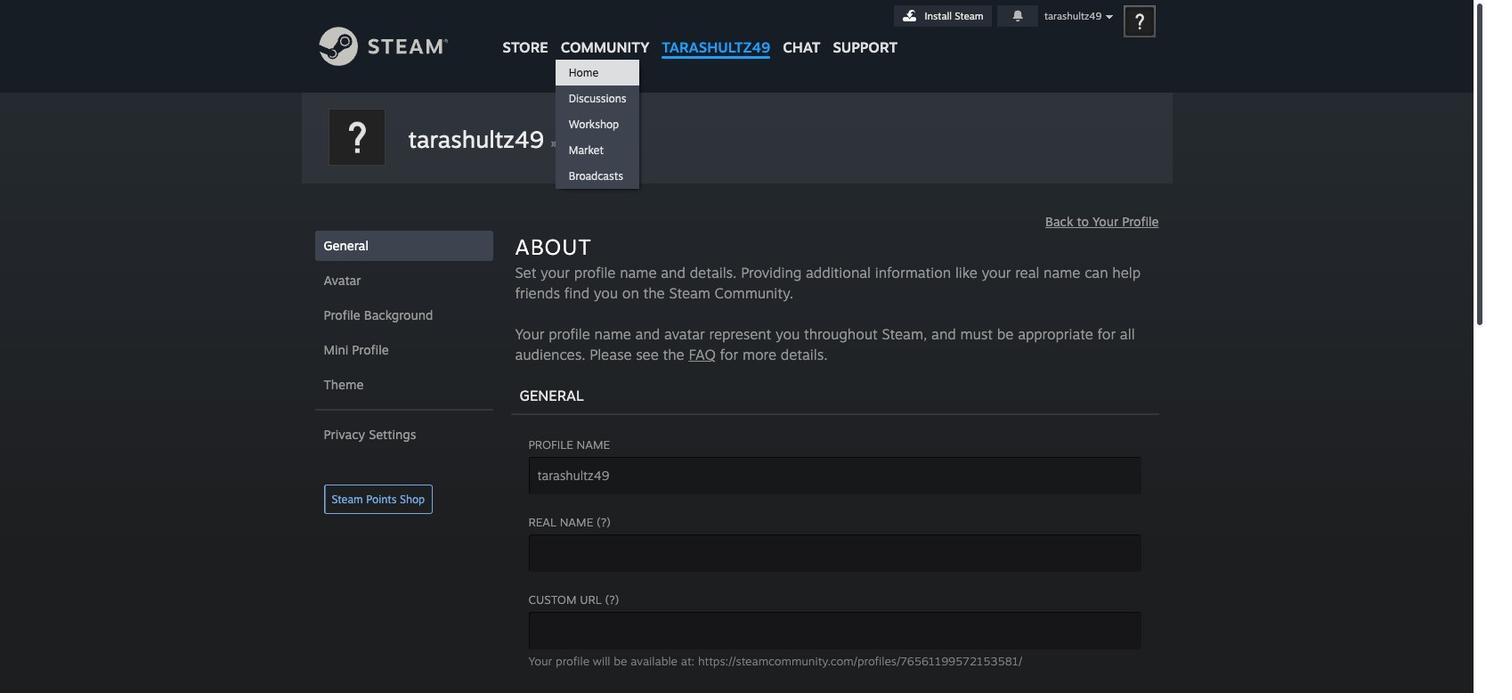 Task type: locate. For each thing, give the bounding box(es) containing it.
steam points shop
[[332, 493, 425, 506]]

for down represent
[[720, 346, 739, 363]]

real
[[529, 515, 557, 529]]

your right like
[[982, 264, 1012, 282]]

profile down workshop
[[587, 135, 624, 151]]

chat link
[[777, 0, 827, 61]]

2 your from the left
[[982, 264, 1012, 282]]

0 vertical spatial for
[[1098, 325, 1116, 343]]

general
[[324, 238, 369, 253], [520, 387, 584, 404]]

1 vertical spatial the
[[663, 346, 685, 363]]

for
[[1098, 325, 1116, 343], [720, 346, 739, 363]]

details. down the throughout
[[781, 346, 828, 363]]

mini profile link
[[315, 335, 493, 365]]

and up avatar
[[661, 264, 686, 282]]

market link
[[556, 137, 640, 163]]

name up real name (?)
[[577, 437, 610, 452]]

1 horizontal spatial and
[[661, 264, 686, 282]]

1 vertical spatial name
[[560, 515, 594, 529]]

2 vertical spatial your
[[529, 654, 553, 668]]

real name (?)
[[529, 515, 611, 529]]

store
[[503, 38, 549, 56]]

tarashultz49 link
[[656, 0, 777, 65], [408, 125, 544, 153]]

profile inside your profile name and avatar represent you throughout steam, and must be appropriate for all audiences. please see the
[[549, 325, 590, 343]]

profile
[[587, 135, 624, 151], [1123, 214, 1160, 229], [324, 307, 361, 323], [352, 342, 389, 357], [529, 437, 574, 452]]

profile inside tarashultz49 » edit profile
[[587, 135, 624, 151]]

your inside your profile name and avatar represent you throughout steam, and must be appropriate for all audiences. please see the
[[515, 325, 545, 343]]

0 horizontal spatial your
[[541, 264, 570, 282]]

(?) for custom url (?)
[[605, 592, 619, 607]]

the
[[644, 284, 665, 302], [663, 346, 685, 363]]

0 horizontal spatial tarashultz49 link
[[408, 125, 544, 153]]

profile left will
[[556, 654, 590, 668]]

providing
[[741, 264, 802, 282]]

help
[[1113, 264, 1141, 282]]

2 vertical spatial profile
[[556, 654, 590, 668]]

0 horizontal spatial general
[[324, 238, 369, 253]]

the inside your profile name and avatar represent you throughout steam, and must be appropriate for all audiences. please see the
[[663, 346, 685, 363]]

your left will
[[529, 654, 553, 668]]

1 vertical spatial steam
[[669, 284, 711, 302]]

tarashultz49
[[1045, 10, 1102, 22], [662, 38, 771, 56], [408, 125, 544, 153]]

0 vertical spatial tarashultz49 link
[[656, 0, 777, 65]]

0 vertical spatial name
[[577, 437, 610, 452]]

install
[[925, 10, 952, 22]]

1 vertical spatial for
[[720, 346, 739, 363]]

support link
[[827, 0, 904, 61]]

0 horizontal spatial steam
[[332, 493, 363, 506]]

steam
[[955, 10, 984, 22], [669, 284, 711, 302], [332, 493, 363, 506]]

1 horizontal spatial be
[[998, 325, 1014, 343]]

tarashultz49 link left chat
[[656, 0, 777, 65]]

represent
[[710, 325, 772, 343]]

1 vertical spatial tarashultz49 link
[[408, 125, 544, 153]]

1 horizontal spatial details.
[[781, 346, 828, 363]]

(?)
[[597, 515, 611, 529], [605, 592, 619, 607]]

general down audiences.
[[520, 387, 584, 404]]

details. up community. at the top of the page
[[690, 264, 737, 282]]

details.
[[690, 264, 737, 282], [781, 346, 828, 363]]

and left must
[[932, 325, 957, 343]]

store link
[[497, 0, 555, 65]]

1 vertical spatial your
[[515, 325, 545, 343]]

set your profile name and details. providing additional information like your real name can help friends find you on the steam community.
[[515, 264, 1141, 302]]

you up more
[[776, 325, 800, 343]]

avatar link
[[315, 265, 493, 296]]

the right on
[[644, 284, 665, 302]]

1 horizontal spatial steam
[[669, 284, 711, 302]]

name
[[577, 437, 610, 452], [560, 515, 594, 529]]

name up please
[[595, 325, 632, 343]]

back to your profile link
[[1046, 214, 1160, 229]]

0 horizontal spatial for
[[720, 346, 739, 363]]

name right real
[[560, 515, 594, 529]]

(?) right url at bottom
[[605, 592, 619, 607]]

0 horizontal spatial details.
[[690, 264, 737, 282]]

0 vertical spatial (?)
[[597, 515, 611, 529]]

profile up find
[[574, 264, 616, 282]]

2 vertical spatial steam
[[332, 493, 363, 506]]

name
[[620, 264, 657, 282], [1044, 264, 1081, 282], [595, 325, 632, 343]]

broadcasts link
[[556, 163, 640, 189]]

1 vertical spatial (?)
[[605, 592, 619, 607]]

for left all
[[1098, 325, 1116, 343]]

1 vertical spatial be
[[614, 654, 628, 668]]

profile
[[574, 264, 616, 282], [549, 325, 590, 343], [556, 654, 590, 668]]

1 vertical spatial general
[[520, 387, 584, 404]]

2 horizontal spatial and
[[932, 325, 957, 343]]

0 horizontal spatial you
[[594, 284, 618, 302]]

1 horizontal spatial tarashultz49
[[662, 38, 771, 56]]

mini
[[324, 342, 349, 357]]

steam right install
[[955, 10, 984, 22]]

profile up audiences.
[[549, 325, 590, 343]]

real
[[1016, 264, 1040, 282]]

0 horizontal spatial tarashultz49
[[408, 125, 544, 153]]

your down about
[[541, 264, 570, 282]]

2 horizontal spatial steam
[[955, 10, 984, 22]]

for inside your profile name and avatar represent you throughout steam, and must be appropriate for all audiences. please see the
[[1098, 325, 1116, 343]]

support
[[833, 38, 898, 56]]

shop
[[400, 493, 425, 506]]

steam left the points
[[332, 493, 363, 506]]

0 vertical spatial the
[[644, 284, 665, 302]]

set
[[515, 264, 537, 282]]

you
[[594, 284, 618, 302], [776, 325, 800, 343]]

points
[[366, 493, 397, 506]]

1 vertical spatial tarashultz49
[[662, 38, 771, 56]]

general up avatar
[[324, 238, 369, 253]]

on
[[623, 284, 639, 302]]

audiences.
[[515, 346, 586, 363]]

None text field
[[529, 457, 1142, 494]]

your
[[1093, 214, 1119, 229], [515, 325, 545, 343], [529, 654, 553, 668]]

1 vertical spatial you
[[776, 325, 800, 343]]

0 vertical spatial your
[[1093, 214, 1119, 229]]

custom
[[529, 592, 577, 607]]

market
[[569, 143, 604, 157]]

privacy settings link
[[315, 420, 493, 450]]

steam up avatar
[[669, 284, 711, 302]]

the inside the "set your profile name and details. providing additional information like your real name can help friends find you on the steam community."
[[644, 284, 665, 302]]

chat
[[783, 38, 821, 56]]

tarashultz49 link left »
[[408, 125, 544, 153]]

0 vertical spatial profile
[[574, 264, 616, 282]]

0 vertical spatial details.
[[690, 264, 737, 282]]

your up audiences.
[[515, 325, 545, 343]]

install steam
[[925, 10, 984, 22]]

None text field
[[529, 535, 1142, 572], [529, 612, 1142, 649], [529, 535, 1142, 572], [529, 612, 1142, 649]]

0 vertical spatial you
[[594, 284, 618, 302]]

be right will
[[614, 654, 628, 668]]

1 horizontal spatial general
[[520, 387, 584, 404]]

community link
[[555, 0, 656, 65]]

mini profile
[[324, 342, 389, 357]]

1 horizontal spatial your
[[982, 264, 1012, 282]]

name up on
[[620, 264, 657, 282]]

find
[[565, 284, 590, 302]]

faq
[[689, 346, 716, 363]]

(?) right real
[[597, 515, 611, 529]]

1 horizontal spatial you
[[776, 325, 800, 343]]

general link
[[315, 231, 493, 261]]

the down avatar
[[663, 346, 685, 363]]

1 vertical spatial profile
[[549, 325, 590, 343]]

https://steamcommunity.com/profiles/76561199572153581/
[[698, 654, 1023, 668]]

your right 'to'
[[1093, 214, 1119, 229]]

and up see
[[636, 325, 660, 343]]

be right must
[[998, 325, 1014, 343]]

0 vertical spatial be
[[998, 325, 1014, 343]]

0 vertical spatial tarashultz49
[[1045, 10, 1102, 22]]

1 horizontal spatial for
[[1098, 325, 1116, 343]]

additional
[[806, 264, 871, 282]]

0 horizontal spatial be
[[614, 654, 628, 668]]

you left on
[[594, 284, 618, 302]]

profile right mini
[[352, 342, 389, 357]]

profile down avatar
[[324, 307, 361, 323]]

information
[[875, 264, 952, 282]]



Task type: vqa. For each thing, say whether or not it's contained in the screenshot.
MANAGE FRIENDS LIST SETTINGS image
no



Task type: describe. For each thing, give the bounding box(es) containing it.
tarashultz49 » edit profile
[[408, 125, 624, 153]]

will
[[593, 654, 611, 668]]

back
[[1046, 214, 1074, 229]]

settings
[[369, 427, 416, 442]]

your profile name and avatar represent you throughout steam, and must be appropriate for all audiences. please see the
[[515, 325, 1135, 363]]

discussions link
[[556, 86, 640, 111]]

must
[[961, 325, 993, 343]]

available
[[631, 654, 678, 668]]

url
[[580, 592, 602, 607]]

friends
[[515, 284, 560, 302]]

name for real
[[560, 515, 594, 529]]

privacy settings
[[324, 427, 416, 442]]

your for your profile name and avatar represent you throughout steam, and must be appropriate for all audiences. please see the
[[515, 325, 545, 343]]

details. inside the "set your profile name and details. providing additional information like your real name can help friends find you on the steam community."
[[690, 264, 737, 282]]

profile up real
[[529, 437, 574, 452]]

discussions
[[569, 92, 627, 105]]

0 vertical spatial steam
[[955, 10, 984, 22]]

all
[[1121, 325, 1135, 343]]

background
[[364, 307, 433, 323]]

profile inside the profile background link
[[324, 307, 361, 323]]

edit profile link
[[561, 135, 624, 151]]

more
[[743, 346, 777, 363]]

you inside your profile name and avatar represent you throughout steam, and must be appropriate for all audiences. please see the
[[776, 325, 800, 343]]

steam inside the "set your profile name and details. providing additional information like your real name can help friends find you on the steam community."
[[669, 284, 711, 302]]

about
[[515, 233, 592, 260]]

profile background
[[324, 307, 433, 323]]

faq link
[[689, 346, 716, 363]]

workshop link
[[556, 111, 640, 137]]

community
[[561, 38, 650, 56]]

throughout
[[804, 325, 878, 343]]

2 vertical spatial tarashultz49
[[408, 125, 544, 153]]

broadcasts
[[569, 169, 624, 183]]

privacy
[[324, 427, 365, 442]]

appropriate
[[1018, 325, 1094, 343]]

1 your from the left
[[541, 264, 570, 282]]

back to your profile
[[1046, 214, 1160, 229]]

like
[[956, 264, 978, 282]]

1 horizontal spatial tarashultz49 link
[[656, 0, 777, 65]]

community.
[[715, 284, 794, 302]]

profile up help
[[1123, 214, 1160, 229]]

profile inside the "set your profile name and details. providing additional information like your real name can help friends find you on the steam community."
[[574, 264, 616, 282]]

steam points shop link
[[324, 485, 433, 514]]

can
[[1085, 264, 1109, 282]]

be inside your profile name and avatar represent you throughout steam, and must be appropriate for all audiences. please see the
[[998, 325, 1014, 343]]

0 horizontal spatial and
[[636, 325, 660, 343]]

1 vertical spatial details.
[[781, 346, 828, 363]]

home link
[[556, 60, 640, 86]]

profile background link
[[315, 300, 493, 331]]

profile for name
[[549, 325, 590, 343]]

install steam link
[[894, 5, 992, 27]]

theme
[[324, 377, 364, 392]]

(?) for real name (?)
[[597, 515, 611, 529]]

you inside the "set your profile name and details. providing additional information like your real name can help friends find you on the steam community."
[[594, 284, 618, 302]]

profile inside 'mini profile' link
[[352, 342, 389, 357]]

avatar
[[324, 273, 361, 288]]

theme link
[[315, 370, 493, 400]]

at:
[[681, 654, 695, 668]]

»
[[551, 134, 558, 151]]

avatar
[[665, 325, 705, 343]]

steam,
[[882, 325, 928, 343]]

to
[[1078, 214, 1089, 229]]

name for profile
[[577, 437, 610, 452]]

edit
[[561, 135, 584, 151]]

custom url (?)
[[529, 592, 619, 607]]

see
[[636, 346, 659, 363]]

your for your profile will be available at: https://steamcommunity.com/profiles/76561199572153581/
[[529, 654, 553, 668]]

name inside your profile name and avatar represent you throughout steam, and must be appropriate for all audiences. please see the
[[595, 325, 632, 343]]

2 horizontal spatial tarashultz49
[[1045, 10, 1102, 22]]

faq for more details.
[[689, 346, 828, 363]]

please
[[590, 346, 632, 363]]

0 vertical spatial general
[[324, 238, 369, 253]]

profile name
[[529, 437, 610, 452]]

home
[[569, 66, 599, 79]]

name left can
[[1044, 264, 1081, 282]]

workshop
[[569, 118, 619, 131]]

and inside the "set your profile name and details. providing additional information like your real name can help friends find you on the steam community."
[[661, 264, 686, 282]]

profile for will
[[556, 654, 590, 668]]

your profile will be available at: https://steamcommunity.com/profiles/76561199572153581/
[[529, 654, 1023, 668]]



